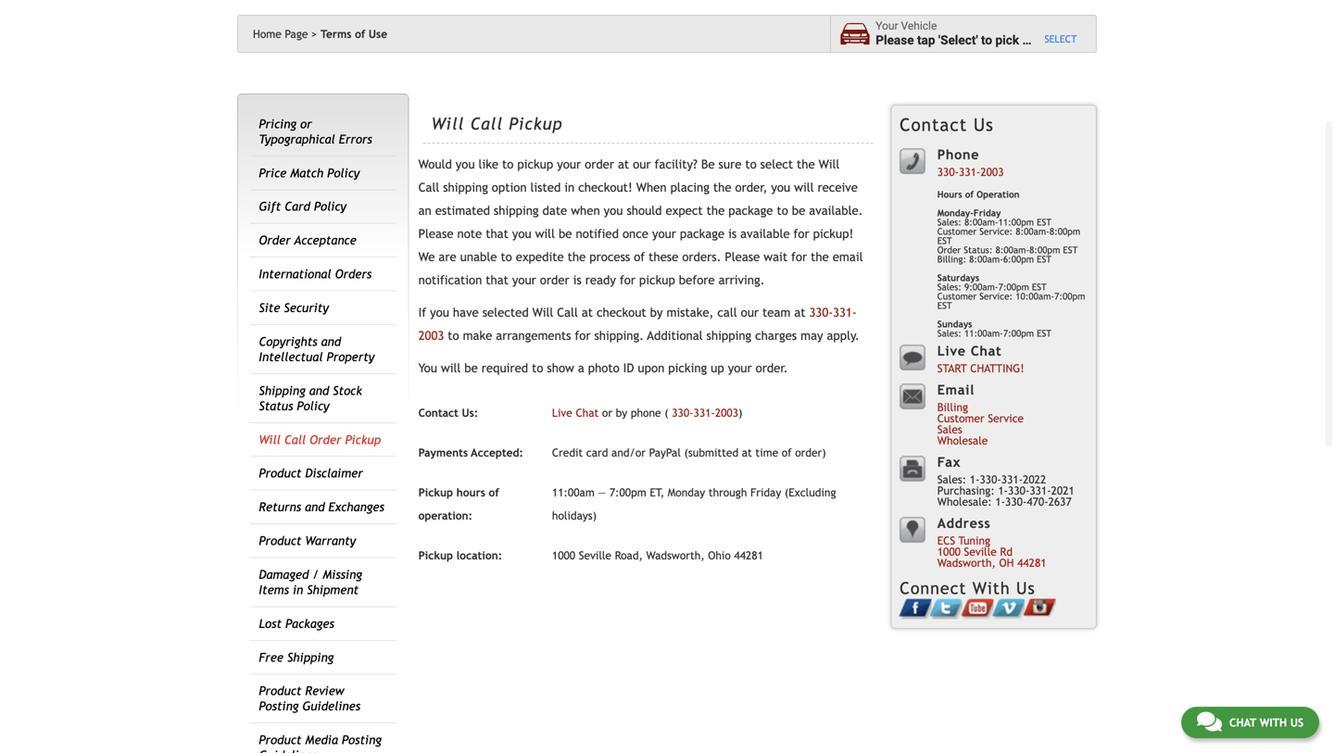 Task type: describe. For each thing, give the bounding box(es) containing it.
home page
[[253, 27, 308, 40]]

phone
[[631, 406, 661, 419]]

ecs
[[938, 534, 956, 547]]

are
[[439, 250, 457, 264]]

would
[[419, 157, 452, 172]]

will up would
[[432, 114, 465, 134]]

call up "like" on the left top of page
[[470, 114, 503, 134]]

of right time
[[782, 446, 792, 459]]

seville inside address ecs tuning 1000 seville rd wadsworth, oh 44281
[[964, 545, 997, 558]]

2 vertical spatial will
[[441, 361, 461, 375]]

product disclaimer link
[[259, 466, 363, 481]]

typographical
[[259, 132, 335, 146]]

live for live chat start chatting!
[[938, 343, 966, 359]]

payments accepted:
[[419, 446, 523, 459]]

if
[[419, 305, 426, 320]]

product review posting guidelines link
[[259, 684, 361, 714]]

0 horizontal spatial seville
[[579, 549, 612, 562]]

1 vertical spatial package
[[680, 227, 725, 241]]

2 sales: from the top
[[938, 282, 962, 292]]

the right the "expect"
[[707, 204, 725, 218]]

8:00am- up 9:00am-
[[970, 254, 1004, 265]]

free shipping link
[[259, 650, 334, 665]]

site security
[[259, 301, 329, 315]]

page
[[285, 27, 308, 40]]

your right up
[[728, 361, 752, 375]]

wait
[[764, 250, 788, 264]]

0 horizontal spatial by
[[616, 406, 628, 419]]

terms of use
[[321, 27, 387, 40]]

show
[[547, 361, 574, 375]]

gift
[[259, 199, 281, 214]]

arriving.
[[719, 273, 765, 287]]

0 vertical spatial will
[[794, 180, 814, 195]]

2003 inside phone 330-331-2003
[[981, 165, 1004, 178]]

pickup up the disclaimer
[[345, 433, 381, 447]]

will down status
[[259, 433, 281, 447]]

0 vertical spatial shipping
[[443, 180, 488, 195]]

operation
[[977, 189, 1020, 200]]

selected
[[483, 305, 529, 320]]

1 that from the top
[[486, 227, 509, 241]]

upon
[[638, 361, 665, 375]]

us for chat
[[1291, 716, 1304, 729]]

phone
[[938, 147, 980, 162]]

1 vertical spatial shipping
[[287, 650, 334, 665]]

9:00am-
[[965, 282, 999, 292]]

1 horizontal spatial or
[[602, 406, 613, 419]]

at left time
[[742, 446, 752, 459]]

rd
[[1000, 545, 1013, 558]]

8:00am- up '6:00pm'
[[1016, 226, 1050, 237]]

process
[[590, 250, 630, 264]]

product warranty link
[[259, 534, 356, 548]]

facility?
[[655, 157, 698, 172]]

you left "like" on the left top of page
[[456, 157, 475, 172]]

email
[[938, 382, 975, 398]]

date
[[543, 204, 567, 218]]

2 horizontal spatial be
[[792, 204, 806, 218]]

and for exchanges
[[305, 500, 325, 514]]

1 vertical spatial our
[[741, 305, 759, 320]]

to up 'available'
[[777, 204, 788, 218]]

chat for live chat or by phone ( 330-331-2003 )
[[576, 406, 599, 419]]

the right select
[[797, 157, 815, 172]]

phone 330-331-2003
[[938, 147, 1004, 178]]

1 vertical spatial 8:00pm
[[1030, 245, 1061, 255]]

11:00am-
[[965, 328, 1004, 339]]

pickup up listed
[[509, 114, 563, 134]]

operation:
[[419, 509, 473, 522]]

1 service: from the top
[[980, 226, 1013, 237]]

8:00am- down the 11:00pm
[[996, 245, 1030, 255]]

at left checkout
[[582, 305, 593, 320]]

friday inside 11:00am — 7:00pm et, monday through friday (excluding holidays)
[[751, 486, 782, 499]]

product warranty
[[259, 534, 356, 548]]

chat with us
[[1230, 716, 1304, 729]]

11:00am
[[552, 486, 595, 499]]

to left show
[[532, 361, 543, 375]]

returns and exchanges link
[[259, 500, 384, 514]]

through
[[709, 486, 747, 499]]

match
[[290, 166, 324, 180]]

damaged / missing items in shipment link
[[259, 568, 362, 597]]

2637
[[1049, 495, 1072, 508]]

of left use
[[355, 27, 365, 40]]

start chatting! link
[[938, 362, 1025, 375]]

friday inside hours of operation monday-friday sales: 8:00am-11:00pm est customer service: 8:00am-8:00pm est order status: 8:00am-8:00pm est billing: 8:00am-6:00pm est saturdays sales: 9:00am-7:00pm est customer service: 10:00am-7:00pm est sundays sales: 11:00am-7:00pm est
[[974, 208, 1001, 218]]

will call order pickup link
[[259, 433, 381, 447]]

1- up 'wholesale:'
[[970, 473, 980, 486]]

1- left 2022
[[998, 484, 1008, 497]]

to right unable
[[501, 250, 512, 264]]

shipping and stock status policy
[[259, 384, 362, 413]]

you down 'checkout!'
[[604, 204, 623, 218]]

free
[[259, 650, 284, 665]]

of inside hours of operation monday-friday sales: 8:00am-11:00pm est customer service: 8:00am-8:00pm est order status: 8:00am-8:00pm est billing: 8:00am-6:00pm est saturdays sales: 9:00am-7:00pm est customer service: 10:00am-7:00pm est sundays sales: 11:00am-7:00pm est
[[965, 189, 974, 200]]

packages
[[285, 617, 334, 631]]

2 vertical spatial chat
[[1230, 716, 1257, 729]]

missing
[[323, 568, 362, 582]]

terms
[[321, 27, 352, 40]]

the down notified
[[568, 250, 586, 264]]

the down pickup!
[[811, 250, 829, 264]]

like
[[479, 157, 499, 172]]

1000 inside address ecs tuning 1000 seville rd wadsworth, oh 44281
[[938, 545, 961, 558]]

order acceptance
[[259, 233, 357, 248]]

330- down 2022
[[1006, 495, 1027, 508]]

payments
[[419, 446, 468, 459]]

lost packages link
[[259, 617, 334, 631]]

of inside pickup hours of operation:
[[489, 486, 499, 499]]

please inside your vehicle please tap 'select' to pick a vehicle
[[876, 33, 914, 48]]

orders
[[335, 267, 372, 281]]

location:
[[457, 549, 502, 562]]

to inside your vehicle please tap 'select' to pick a vehicle
[[981, 33, 993, 48]]

copyrights
[[259, 334, 318, 349]]

sure
[[719, 157, 742, 172]]

available
[[741, 227, 790, 241]]

live chat start chatting!
[[938, 343, 1025, 375]]

us for connect
[[1017, 579, 1036, 598]]

holidays)
[[552, 509, 597, 522]]

wholesale
[[938, 434, 988, 447]]

errors
[[339, 132, 372, 146]]

1 horizontal spatial shipping
[[494, 204, 539, 218]]

3 sales: from the top
[[938, 328, 962, 339]]

1 horizontal spatial package
[[729, 204, 773, 218]]

notification
[[419, 273, 482, 287]]

a inside your vehicle please tap 'select' to pick a vehicle
[[1023, 33, 1029, 48]]

international orders link
[[259, 267, 372, 281]]

1 vertical spatial be
[[559, 227, 572, 241]]

card
[[586, 446, 608, 459]]

0 horizontal spatial order
[[259, 233, 291, 248]]

us:
[[462, 406, 478, 419]]

order,
[[735, 180, 768, 195]]

0 vertical spatial 8:00pm
[[1050, 226, 1081, 237]]

7:00pm down '6:00pm'
[[999, 282, 1030, 292]]

1000 seville road, wadsworth, ohio 44281
[[552, 549, 764, 562]]

shipping.
[[594, 329, 644, 343]]

of inside would you like to pickup your order at our facility? be sure to select the will call shipping option listed in checkout! when placing the order, you will receive an estimated shipping date when you should expect the package to be available. please note that you will be notified once your package is available for pickup! we are unable to expedite the process of these orders. please wait for the email notification that your order is ready for pickup before arriving.
[[634, 250, 645, 264]]

for right wait
[[791, 250, 807, 264]]

1 horizontal spatial order
[[585, 157, 614, 172]]

live for live chat or by phone ( 330-331-2003 )
[[552, 406, 573, 419]]

media
[[305, 733, 338, 748]]

address
[[938, 516, 991, 531]]

copyrights and intellectual property
[[259, 334, 375, 364]]

330- right (
[[672, 406, 694, 419]]

in inside damaged / missing items in shipment
[[293, 583, 303, 597]]

for left shipping.
[[575, 329, 591, 343]]

for right ready
[[620, 273, 636, 287]]

7:00pm inside 11:00am — 7:00pm et, monday through friday (excluding holidays)
[[610, 486, 647, 499]]

our inside would you like to pickup your order at our facility? be sure to select the will call shipping option listed in checkout! when placing the order, you will receive an estimated shipping date when you should expect the package to be available. please note that you will be notified once your package is available for pickup! we are unable to expedite the process of these orders. please wait for the email notification that your order is ready for pickup before arriving.
[[633, 157, 651, 172]]

your vehicle please tap 'select' to pick a vehicle
[[876, 20, 1073, 48]]

330- inside phone 330-331-2003
[[938, 165, 959, 178]]

comments image
[[1197, 711, 1222, 733]]

listed
[[531, 180, 561, 195]]

order acceptance link
[[259, 233, 357, 248]]

2 horizontal spatial shipping
[[707, 329, 752, 343]]

331- inside phone 330-331-2003
[[959, 165, 981, 178]]

your up these
[[652, 227, 676, 241]]

tap
[[917, 33, 936, 48]]

shipment
[[307, 583, 359, 597]]

1 vertical spatial will
[[535, 227, 555, 241]]

7:00pm right 9:00am-
[[1055, 291, 1086, 302]]

330-331-2003 link for us
[[938, 165, 1004, 178]]

0 horizontal spatial 44281
[[734, 549, 764, 562]]

policy inside shipping and stock status policy
[[297, 399, 329, 413]]

call
[[718, 305, 737, 320]]

tuning
[[959, 534, 991, 547]]

order)
[[795, 446, 826, 459]]

customer inside email billing customer service sales wholesale
[[938, 412, 985, 425]]

property
[[327, 350, 375, 364]]

should
[[627, 204, 662, 218]]

time
[[756, 446, 779, 459]]

1 horizontal spatial is
[[729, 227, 737, 241]]

product media posting guidelines link
[[259, 733, 382, 753]]

price match policy
[[259, 166, 360, 180]]

at inside would you like to pickup your order at our facility? be sure to select the will call shipping option listed in checkout! when placing the order, you will receive an estimated shipping date when you should expect the package to be available. please note that you will be notified once your package is available for pickup! we are unable to expedite the process of these orders. please wait for the email notification that your order is ready for pickup before arriving.
[[618, 157, 629, 172]]

ready
[[585, 273, 616, 287]]

you right if
[[430, 305, 449, 320]]

paypal
[[649, 446, 681, 459]]

7:00pm down 10:00am-
[[1004, 328, 1034, 339]]

you will be required to show a photo id upon picking up your order.
[[419, 361, 788, 375]]

0 horizontal spatial wadsworth,
[[646, 549, 705, 562]]



Task type: locate. For each thing, give the bounding box(es) containing it.
1- right 'wholesale:'
[[996, 495, 1006, 508]]

2 vertical spatial policy
[[297, 399, 329, 413]]

1 vertical spatial policy
[[314, 199, 347, 214]]

hours
[[457, 486, 486, 499]]

1 vertical spatial is
[[573, 273, 582, 287]]

4 sales: from the top
[[938, 473, 967, 486]]

0 vertical spatial contact
[[900, 114, 968, 135]]

330- up 'wholesale:'
[[980, 473, 1002, 486]]

and for stock
[[309, 384, 329, 398]]

1 horizontal spatial posting
[[342, 733, 382, 748]]

0 horizontal spatial chat
[[576, 406, 599, 419]]

pickup down these
[[639, 273, 675, 287]]

order left status:
[[938, 245, 961, 255]]

7:00pm
[[999, 282, 1030, 292], [1055, 291, 1086, 302], [1004, 328, 1034, 339], [610, 486, 647, 499]]

0 vertical spatial posting
[[259, 699, 299, 714]]

and down product disclaimer
[[305, 500, 325, 514]]

home
[[253, 27, 282, 40]]

pricing or typographical errors link
[[259, 117, 372, 146]]

0 horizontal spatial us
[[974, 114, 994, 135]]

2 horizontal spatial please
[[876, 33, 914, 48]]

email billing customer service sales wholesale
[[938, 382, 1024, 447]]

0 horizontal spatial posting
[[259, 699, 299, 714]]

damaged / missing items in shipment
[[259, 568, 362, 597]]

returns
[[259, 500, 301, 514]]

1 vertical spatial 330-331-2003 link
[[672, 406, 739, 419]]

monday
[[668, 486, 705, 499]]

0 vertical spatial live
[[938, 343, 966, 359]]

checkout!
[[579, 180, 633, 195]]

or inside "pricing or typographical errors"
[[300, 117, 312, 131]]

please up we
[[419, 227, 454, 241]]

shipping down packages
[[287, 650, 334, 665]]

1 horizontal spatial by
[[650, 305, 663, 320]]

policy for gift card policy
[[314, 199, 347, 214]]

pickup location:
[[419, 549, 502, 562]]

1 vertical spatial pickup
[[639, 273, 675, 287]]

shipping down call
[[707, 329, 752, 343]]

wadsworth,
[[646, 549, 705, 562], [938, 556, 996, 569]]

0 horizontal spatial order
[[540, 273, 570, 287]]

posting inside product media posting guidelines
[[342, 733, 382, 748]]

2 that from the top
[[486, 273, 509, 287]]

0 horizontal spatial package
[[680, 227, 725, 241]]

vehicle
[[1033, 33, 1073, 48]]

330- down phone
[[938, 165, 959, 178]]

0 vertical spatial pickup
[[517, 157, 553, 172]]

0 vertical spatial customer
[[938, 226, 977, 237]]

contact for contact us
[[900, 114, 968, 135]]

331- inside 330-331- 2003
[[833, 305, 857, 320]]

at up 'checkout!'
[[618, 157, 629, 172]]

2 customer from the top
[[938, 291, 977, 302]]

wadsworth, inside address ecs tuning 1000 seville rd wadsworth, oh 44281
[[938, 556, 996, 569]]

1 horizontal spatial our
[[741, 305, 759, 320]]

your down expedite
[[512, 273, 536, 287]]

0 horizontal spatial is
[[573, 273, 582, 287]]

1 horizontal spatial order
[[310, 433, 341, 447]]

wadsworth, left ohio
[[646, 549, 705, 562]]

sales
[[938, 423, 963, 436]]

10:00am-
[[1016, 291, 1055, 302]]

chatting!
[[971, 362, 1025, 375]]

the down sure
[[713, 180, 732, 195]]

address ecs tuning 1000 seville rd wadsworth, oh 44281
[[938, 516, 1047, 569]]

2 horizontal spatial us
[[1291, 716, 1304, 729]]

or up typographical at the top of the page
[[300, 117, 312, 131]]

customer
[[938, 226, 977, 237], [938, 291, 977, 302], [938, 412, 985, 425]]

international
[[259, 267, 331, 281]]

to left make
[[448, 329, 459, 343]]

2 horizontal spatial order
[[938, 245, 961, 255]]

pickup inside pickup hours of operation:
[[419, 486, 453, 499]]

pickup down operation:
[[419, 549, 453, 562]]

be left available.
[[792, 204, 806, 218]]

2003
[[981, 165, 1004, 178], [419, 329, 444, 343], [715, 406, 739, 419]]

2003 up (submitted
[[715, 406, 739, 419]]

fax
[[938, 455, 961, 470]]

our up when
[[633, 157, 651, 172]]

and left stock
[[309, 384, 329, 398]]

44281
[[734, 549, 764, 562], [1018, 556, 1047, 569]]

44281 inside address ecs tuning 1000 seville rd wadsworth, oh 44281
[[1018, 556, 1047, 569]]

2003 up operation
[[981, 165, 1004, 178]]

1 horizontal spatial be
[[559, 227, 572, 241]]

1 horizontal spatial seville
[[964, 545, 997, 558]]

you
[[456, 157, 475, 172], [771, 180, 791, 195], [604, 204, 623, 218], [512, 227, 532, 241], [430, 305, 449, 320]]

apply.
[[827, 329, 860, 343]]

contact for contact us:
[[419, 406, 459, 419]]

2 vertical spatial 2003
[[715, 406, 739, 419]]

1 vertical spatial guidelines
[[259, 748, 317, 753]]

1 vertical spatial us
[[1017, 579, 1036, 598]]

credit card and/or paypal (submitted at time of order)
[[552, 446, 826, 459]]

0 vertical spatial service:
[[980, 226, 1013, 237]]

free shipping
[[259, 650, 334, 665]]

posting inside product review posting guidelines
[[259, 699, 299, 714]]

1 horizontal spatial live
[[938, 343, 966, 359]]

please up arriving.
[[725, 250, 760, 264]]

policy up will call order pickup link
[[297, 399, 329, 413]]

by left phone
[[616, 406, 628, 419]]

1 horizontal spatial pickup
[[639, 273, 675, 287]]

2 horizontal spatial will
[[794, 180, 814, 195]]

a
[[1023, 33, 1029, 48], [578, 361, 585, 375]]

'select'
[[939, 33, 978, 48]]

will up arrangements
[[533, 305, 554, 320]]

0 vertical spatial shipping
[[259, 384, 306, 398]]

contact
[[900, 114, 968, 135], [419, 406, 459, 419]]

1 vertical spatial and
[[309, 384, 329, 398]]

2 service: from the top
[[980, 291, 1013, 302]]

0 vertical spatial is
[[729, 227, 737, 241]]

our right call
[[741, 305, 759, 320]]

your
[[876, 20, 899, 33]]

posting
[[259, 699, 299, 714], [342, 733, 382, 748]]

oh
[[1000, 556, 1014, 569]]

you down select
[[771, 180, 791, 195]]

order.
[[756, 361, 788, 375]]

order up the disclaimer
[[310, 433, 341, 447]]

1 vertical spatial 2003
[[419, 329, 444, 343]]

1 vertical spatial or
[[602, 406, 613, 419]]

be down make
[[465, 361, 478, 375]]

make
[[463, 329, 492, 343]]

330- left the 2637
[[1008, 484, 1030, 497]]

0 horizontal spatial 330-331-2003 link
[[672, 406, 739, 419]]

0 horizontal spatial please
[[419, 227, 454, 241]]

sales: left 11:00am-
[[938, 328, 962, 339]]

0 vertical spatial that
[[486, 227, 509, 241]]

the
[[797, 157, 815, 172], [713, 180, 732, 195], [707, 204, 725, 218], [568, 250, 586, 264], [811, 250, 829, 264]]

0 vertical spatial 330-331-2003 link
[[938, 165, 1004, 178]]

hours of operation monday-friday sales: 8:00am-11:00pm est customer service: 8:00am-8:00pm est order status: 8:00am-8:00pm est billing: 8:00am-6:00pm est saturdays sales: 9:00am-7:00pm est customer service: 10:00am-7:00pm est sundays sales: 11:00am-7:00pm est
[[938, 189, 1086, 339]]

will call pickup
[[432, 114, 563, 134]]

1 vertical spatial posting
[[342, 733, 382, 748]]

start
[[938, 362, 967, 375]]

a right pick
[[1023, 33, 1029, 48]]

package up orders.
[[680, 227, 725, 241]]

hours
[[938, 189, 963, 200]]

friday
[[974, 208, 1001, 218], [751, 486, 782, 499]]

posting right media
[[342, 733, 382, 748]]

service: up status:
[[980, 226, 1013, 237]]

fax sales: 1-330-331-2022 purchasing: 1-330-331-2021 wholesale: 1-330-470-2637
[[938, 455, 1075, 508]]

1 vertical spatial a
[[578, 361, 585, 375]]

0 vertical spatial or
[[300, 117, 312, 131]]

sales: inside fax sales: 1-330-331-2022 purchasing: 1-330-331-2021 wholesale: 1-330-470-2637
[[938, 473, 967, 486]]

and inside copyrights and intellectual property
[[321, 334, 341, 349]]

call inside would you like to pickup your order at our facility? be sure to select the will call shipping option listed in checkout! when placing the order, you will receive an estimated shipping date when you should expect the package to be available. please note that you will be notified once your package is available for pickup! we are unable to expedite the process of these orders. please wait for the email notification that your order is ready for pickup before arriving.
[[419, 180, 439, 195]]

at right team
[[795, 305, 806, 320]]

chat left with
[[1230, 716, 1257, 729]]

call up arrangements
[[557, 305, 578, 320]]

1 horizontal spatial 1000
[[938, 545, 961, 558]]

0 horizontal spatial pickup
[[517, 157, 553, 172]]

8:00am-
[[965, 217, 999, 227], [1016, 226, 1050, 237], [996, 245, 1030, 255], [970, 254, 1004, 265]]

product for product warranty
[[259, 534, 302, 548]]

with
[[973, 579, 1011, 598]]

1-
[[970, 473, 980, 486], [998, 484, 1008, 497], [996, 495, 1006, 508]]

package down order,
[[729, 204, 773, 218]]

330-331-2003 link for us:
[[672, 406, 739, 419]]

guidelines for review
[[302, 699, 361, 714]]

product disclaimer
[[259, 466, 363, 481]]

0 vertical spatial by
[[650, 305, 663, 320]]

1 horizontal spatial contact
[[900, 114, 968, 135]]

would you like to pickup your order at our facility? be sure to select the will call shipping option listed in checkout! when placing the order, you will receive an estimated shipping date when you should expect the package to be available. please note that you will be notified once your package is available for pickup! we are unable to expedite the process of these orders. please wait for the email notification that your order is ready for pickup before arriving.
[[419, 157, 863, 287]]

1000 down address at the right bottom of the page
[[938, 545, 961, 558]]

that down unable
[[486, 273, 509, 287]]

1 vertical spatial please
[[419, 227, 454, 241]]

product down returns
[[259, 534, 302, 548]]

0 horizontal spatial a
[[578, 361, 585, 375]]

0 vertical spatial friday
[[974, 208, 1001, 218]]

orders.
[[682, 250, 721, 264]]

1 horizontal spatial please
[[725, 250, 760, 264]]

0 horizontal spatial or
[[300, 117, 312, 131]]

live up credit
[[552, 406, 573, 419]]

0 horizontal spatial shipping
[[443, 180, 488, 195]]

1 product from the top
[[259, 466, 302, 481]]

lost
[[259, 617, 282, 631]]

2 vertical spatial be
[[465, 361, 478, 375]]

notified
[[576, 227, 619, 241]]

(submitted
[[684, 446, 739, 459]]

wholesale:
[[938, 495, 992, 508]]

by up to make arrangements for shipping. additional shipping charges may apply. at the top of the page
[[650, 305, 663, 320]]

0 horizontal spatial in
[[293, 583, 303, 597]]

live chat link
[[552, 406, 599, 419]]

by
[[650, 305, 663, 320], [616, 406, 628, 419]]

8:00am- up status:
[[965, 217, 999, 227]]

friday down operation
[[974, 208, 1001, 218]]

2 horizontal spatial 2003
[[981, 165, 1004, 178]]

and for intellectual
[[321, 334, 341, 349]]

1 horizontal spatial will
[[535, 227, 555, 241]]

sundays
[[938, 319, 973, 329]]

1 sales: from the top
[[938, 217, 962, 227]]

11:00am — 7:00pm et, monday through friday (excluding holidays)
[[552, 486, 836, 522]]

that right note
[[486, 227, 509, 241]]

to right "like" on the left top of page
[[502, 157, 514, 172]]

gift card policy
[[259, 199, 347, 214]]

saturdays
[[938, 272, 980, 283]]

will inside would you like to pickup your order at our facility? be sure to select the will call shipping option listed in checkout! when placing the order, you will receive an estimated shipping date when you should expect the package to be available. please note that you will be notified once your package is available for pickup! we are unable to expedite the process of these orders. please wait for the email notification that your order is ready for pickup before arriving.
[[819, 157, 840, 172]]

0 vertical spatial chat
[[971, 343, 1002, 359]]

option
[[492, 180, 527, 195]]

contact left us:
[[419, 406, 459, 419]]

policy
[[327, 166, 360, 180], [314, 199, 347, 214], [297, 399, 329, 413]]

posting for product media posting guidelines
[[342, 733, 382, 748]]

posting for product review posting guidelines
[[259, 699, 299, 714]]

chat inside live chat start chatting!
[[971, 343, 1002, 359]]

and inside shipping and stock status policy
[[309, 384, 329, 398]]

2 vertical spatial shipping
[[707, 329, 752, 343]]

1 horizontal spatial 330-331-2003 link
[[938, 165, 1004, 178]]

policy for price match policy
[[327, 166, 360, 180]]

1 vertical spatial shipping
[[494, 204, 539, 218]]

0 vertical spatial package
[[729, 204, 773, 218]]

purchasing:
[[938, 484, 995, 497]]

330- inside 330-331- 2003
[[809, 305, 833, 320]]

of down once at the left of the page
[[634, 250, 645, 264]]

home page link
[[253, 27, 317, 40]]

1 horizontal spatial in
[[565, 180, 575, 195]]

et,
[[650, 486, 665, 499]]

guidelines for media
[[259, 748, 317, 753]]

for left pickup!
[[794, 227, 810, 241]]

monday-
[[938, 208, 974, 218]]

product inside product review posting guidelines
[[259, 684, 302, 699]]

product for product disclaimer
[[259, 466, 302, 481]]

order
[[585, 157, 614, 172], [540, 273, 570, 287]]

in down 'damaged'
[[293, 583, 303, 597]]

1 horizontal spatial a
[[1023, 33, 1029, 48]]

2003 inside 330-331- 2003
[[419, 329, 444, 343]]

product left media
[[259, 733, 302, 748]]

0 horizontal spatial will
[[441, 361, 461, 375]]

1 vertical spatial service:
[[980, 291, 1013, 302]]

470-
[[1027, 495, 1049, 508]]

3 product from the top
[[259, 684, 302, 699]]

product inside product media posting guidelines
[[259, 733, 302, 748]]

live inside live chat start chatting!
[[938, 343, 966, 359]]

330-331- 2003
[[419, 305, 857, 343]]

7:00pm right —
[[610, 486, 647, 499]]

product review posting guidelines
[[259, 684, 361, 714]]

call
[[470, 114, 503, 134], [419, 180, 439, 195], [557, 305, 578, 320], [284, 433, 306, 447]]

0 vertical spatial guidelines
[[302, 699, 361, 714]]

0 vertical spatial please
[[876, 33, 914, 48]]

status
[[259, 399, 293, 413]]

0 vertical spatial our
[[633, 157, 651, 172]]

1 horizontal spatial wadsworth,
[[938, 556, 996, 569]]

1 vertical spatial in
[[293, 583, 303, 597]]

2 vertical spatial us
[[1291, 716, 1304, 729]]

available.
[[809, 204, 863, 218]]

1 vertical spatial contact
[[419, 406, 459, 419]]

policy right card
[[314, 199, 347, 214]]

is left 'available'
[[729, 227, 737, 241]]

4 product from the top
[[259, 733, 302, 748]]

guidelines down review
[[302, 699, 361, 714]]

in inside would you like to pickup your order at our facility? be sure to select the will call shipping option listed in checkout! when placing the order, you will receive an estimated shipping date when you should expect the package to be available. please note that you will be notified once your package is available for pickup! we are unable to expedite the process of these orders. please wait for the email notification that your order is ready for pickup before arriving.
[[565, 180, 575, 195]]

service: left 10:00am-
[[980, 291, 1013, 302]]

1 vertical spatial by
[[616, 406, 628, 419]]

shipping down option
[[494, 204, 539, 218]]

product for product review posting guidelines
[[259, 684, 302, 699]]

guidelines inside product media posting guidelines
[[259, 748, 317, 753]]

will up expedite
[[535, 227, 555, 241]]

posting down free
[[259, 699, 299, 714]]

or right 'live chat' link
[[602, 406, 613, 419]]

3 customer from the top
[[938, 412, 985, 425]]

shipping up status
[[259, 384, 306, 398]]

2 vertical spatial please
[[725, 250, 760, 264]]

you up expedite
[[512, 227, 532, 241]]

will up receive
[[819, 157, 840, 172]]

expect
[[666, 204, 703, 218]]

8:00pm down the 11:00pm
[[1030, 245, 1061, 255]]

order
[[259, 233, 291, 248], [938, 245, 961, 255], [310, 433, 341, 447]]

product for product media posting guidelines
[[259, 733, 302, 748]]

of right hours
[[965, 189, 974, 200]]

a right show
[[578, 361, 585, 375]]

2 product from the top
[[259, 534, 302, 548]]

0 horizontal spatial 1000
[[552, 549, 576, 562]]

and up property
[[321, 334, 341, 349]]

0 vertical spatial order
[[585, 157, 614, 172]]

0 horizontal spatial contact
[[419, 406, 459, 419]]

guidelines inside product review posting guidelines
[[302, 699, 361, 714]]

shipping and stock status policy link
[[259, 384, 362, 413]]

to right sure
[[745, 157, 757, 172]]

package
[[729, 204, 773, 218], [680, 227, 725, 241]]

2003 down if
[[419, 329, 444, 343]]

will right you
[[441, 361, 461, 375]]

policy down errors
[[327, 166, 360, 180]]

please
[[876, 33, 914, 48], [419, 227, 454, 241], [725, 250, 760, 264]]

—
[[598, 486, 606, 499]]

330-331-2003 link right (
[[672, 406, 739, 419]]

order inside hours of operation monday-friday sales: 8:00am-11:00pm est customer service: 8:00am-8:00pm est order status: 8:00am-8:00pm est billing: 8:00am-6:00pm est saturdays sales: 9:00am-7:00pm est customer service: 10:00am-7:00pm est sundays sales: 11:00am-7:00pm est
[[938, 245, 961, 255]]

chat for live chat start chatting!
[[971, 343, 1002, 359]]

wadsworth, down 'tuning'
[[938, 556, 996, 569]]

seville left rd
[[964, 545, 997, 558]]

0 vertical spatial in
[[565, 180, 575, 195]]

site
[[259, 301, 280, 315]]

shipping inside shipping and stock status policy
[[259, 384, 306, 398]]

connect with us
[[900, 579, 1036, 598]]

1 horizontal spatial chat
[[971, 343, 1002, 359]]

1 vertical spatial order
[[540, 273, 570, 287]]

order down gift
[[259, 233, 291, 248]]

card
[[285, 199, 310, 214]]

your up listed
[[557, 157, 581, 172]]

0 horizontal spatial 2003
[[419, 329, 444, 343]]

pickup up operation:
[[419, 486, 453, 499]]

billing
[[938, 401, 969, 414]]

call up product disclaimer
[[284, 433, 306, 447]]

order down expedite
[[540, 273, 570, 287]]

1 vertical spatial friday
[[751, 486, 782, 499]]

review
[[305, 684, 344, 699]]

1 horizontal spatial friday
[[974, 208, 1001, 218]]

1 customer from the top
[[938, 226, 977, 237]]

required
[[482, 361, 528, 375]]



Task type: vqa. For each thing, say whether or not it's contained in the screenshot.
top longer
no



